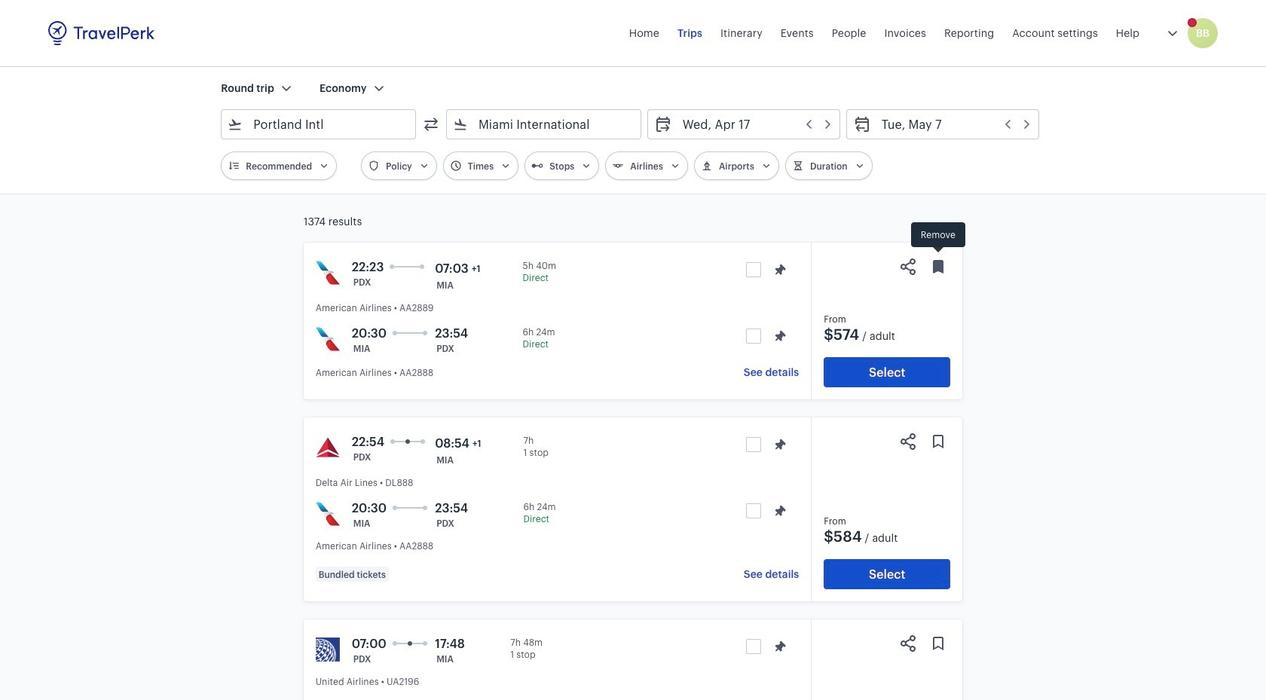 Task type: vqa. For each thing, say whether or not it's contained in the screenshot.
Depart Text Field
no



Task type: locate. For each thing, give the bounding box(es) containing it.
1 american airlines image from the top
[[316, 261, 340, 285]]

1 vertical spatial american airlines image
[[316, 327, 340, 351]]

0 vertical spatial american airlines image
[[316, 261, 340, 285]]

2 vertical spatial american airlines image
[[316, 502, 340, 526]]

delta air lines image
[[316, 436, 340, 460]]

united airlines image
[[316, 638, 340, 662]]

american airlines image
[[316, 261, 340, 285], [316, 327, 340, 351], [316, 502, 340, 526]]

3 american airlines image from the top
[[316, 502, 340, 526]]

2 american airlines image from the top
[[316, 327, 340, 351]]

tooltip
[[911, 222, 965, 255]]



Task type: describe. For each thing, give the bounding box(es) containing it.
Return field
[[871, 112, 1032, 136]]

From search field
[[243, 112, 396, 136]]

To search field
[[468, 112, 621, 136]]

Depart field
[[672, 112, 833, 136]]



